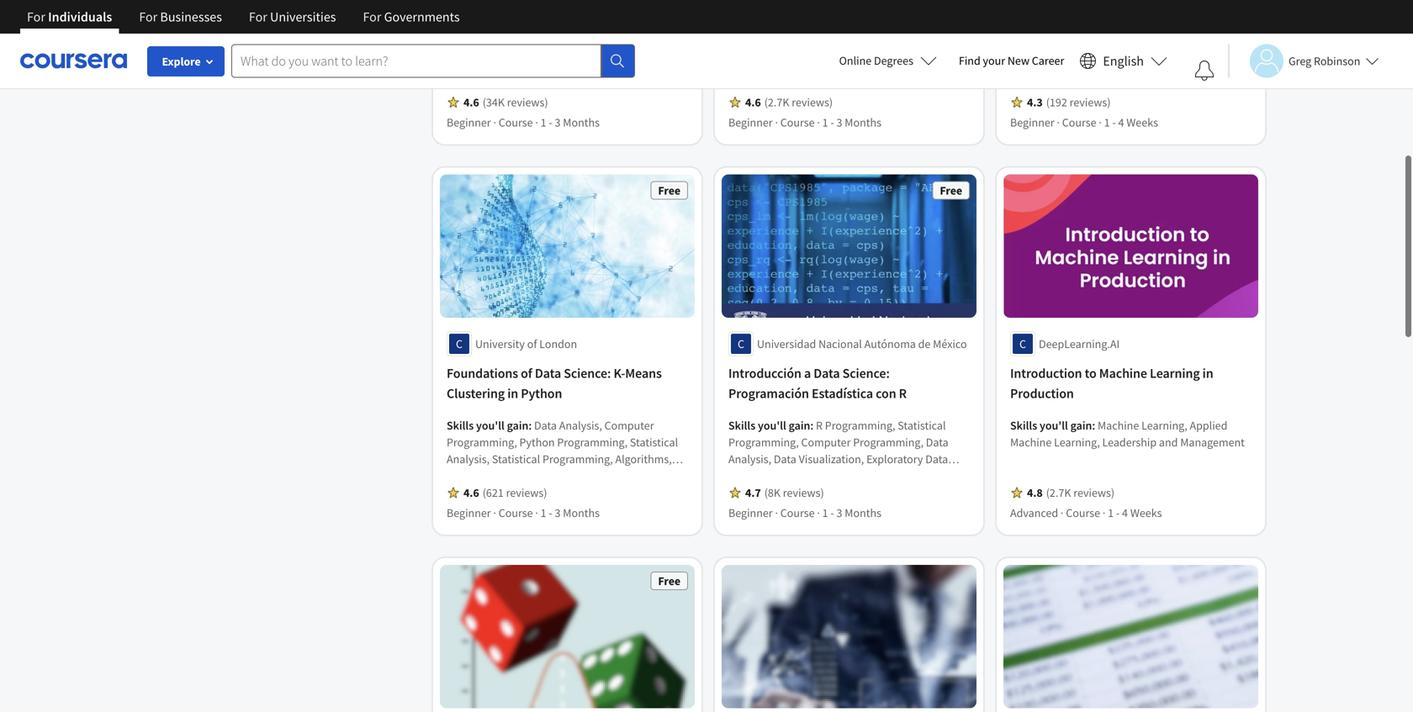 Task type: locate. For each thing, give the bounding box(es) containing it.
gain
[[789, 24, 810, 39], [1070, 24, 1092, 39], [507, 44, 528, 59], [507, 418, 528, 433], [789, 418, 810, 433], [1070, 418, 1092, 433]]

1 vertical spatial weeks
[[1130, 505, 1162, 521]]

0 vertical spatial &
[[602, 0, 610, 8]]

0 vertical spatial basic
[[728, 58, 754, 73]]

of for university
[[527, 336, 537, 351]]

learning, down management,
[[1092, 58, 1138, 73]]

1 horizontal spatial algorithms,
[[1141, 58, 1197, 73]]

new
[[995, 53, 1017, 68]]

1 for 4.6 (621 reviews)
[[541, 505, 546, 521]]

0 vertical spatial learning
[[1150, 365, 1200, 382]]

you'll down programación
[[758, 418, 786, 433]]

- down 4.6 (2.7k reviews)
[[830, 115, 834, 130]]

python programming, computer programming, data analysis
[[447, 44, 642, 76]]

1 down 4.6 (34k reviews)
[[541, 115, 546, 130]]

learning inside the introduction to machine learning in production
[[1150, 365, 1200, 382]]

r right con
[[899, 385, 907, 402]]

london
[[539, 336, 577, 351]]

1 vertical spatial of
[[521, 365, 532, 382]]

0 horizontal spatial visualization
[[865, 91, 927, 106]]

skills you'll gain : for analysis,
[[728, 418, 816, 433]]

graphics
[[728, 502, 772, 517]]

1 horizontal spatial analysis
[[1010, 41, 1050, 56]]

1 vertical spatial visualization
[[865, 91, 927, 106]]

governments
[[384, 8, 460, 25]]

0 horizontal spatial in
[[507, 385, 518, 402]]

science: inside introducción a data science: programación estadística con r
[[842, 365, 890, 382]]

0 vertical spatial analysis
[[1010, 41, 1050, 56]]

2 vertical spatial probability
[[864, 468, 918, 484]]

0 horizontal spatial &
[[602, 0, 610, 8]]

1 vertical spatial probability
[[809, 74, 863, 90]]

1 down 4.8 (2.7k reviews)
[[1108, 505, 1114, 521]]

science:
[[564, 365, 611, 382], [842, 365, 890, 382]]

course down 4.8 (2.7k reviews)
[[1066, 505, 1100, 521]]

1 horizontal spatial basic
[[728, 58, 754, 73]]

0 vertical spatial software,
[[1053, 41, 1099, 56]]

computer inside "data analysis, computer programming, python programming, statistical analysis, statistical programming, algorithms, applied machine learning, basic descriptive statistics, general statistics, machine learning"
[[604, 418, 654, 433]]

for left businesses
[[139, 8, 157, 25]]

beginner for 4.7 (8k reviews)
[[728, 505, 773, 521]]

principles,
[[848, 485, 899, 500]]

months for (2.7k reviews)
[[845, 115, 881, 130]]

0 vertical spatial in
[[1202, 365, 1213, 382]]

for individuals
[[27, 8, 112, 25]]

4.6 (34k reviews)
[[463, 95, 548, 110]]

gain down "python for data science, ai & development" at left top
[[507, 44, 528, 59]]

visualization down english
[[1071, 74, 1133, 90]]

statistical up the tests,
[[778, 41, 826, 56]]

and
[[1159, 435, 1178, 450]]

university
[[475, 336, 525, 351]]

months down distribution,
[[845, 115, 881, 130]]

1 vertical spatial analysis
[[596, 61, 636, 76]]

universities
[[270, 8, 336, 25]]

gain down production
[[1070, 418, 1092, 433]]

1 horizontal spatial descriptive
[[757, 58, 812, 73]]

: down foundations of data science: k-means clustering in python at the bottom of the page
[[528, 418, 532, 433]]

beginner
[[447, 115, 491, 130], [728, 115, 773, 130], [1010, 115, 1054, 130], [447, 505, 491, 521], [728, 505, 773, 521]]

placeholder image
[[440, 565, 695, 712], [722, 565, 976, 712], [1003, 565, 1258, 712]]

1 science: from the left
[[564, 365, 611, 382]]

& down exploratory
[[920, 468, 927, 484]]

statistical down online
[[815, 91, 863, 106]]

mining,
[[1010, 58, 1046, 73]]

skills down clustering
[[447, 418, 474, 433]]

software, right career
[[1053, 41, 1099, 56]]

you'll down clustering
[[476, 418, 504, 433]]

2 science: from the left
[[842, 365, 890, 382]]

course down 4.6 (2.7k reviews)
[[780, 115, 815, 130]]

4.7
[[745, 485, 761, 500]]

programming,
[[572, 44, 642, 59], [499, 61, 569, 76], [825, 418, 895, 433], [447, 435, 517, 450], [557, 435, 628, 450], [728, 435, 799, 450], [853, 435, 923, 450], [542, 452, 613, 467]]

weeks for advanced · course · 1 - 4 weeks
[[1130, 505, 1162, 521]]

de
[[918, 336, 931, 351]]

python up 4.6 (621 reviews)
[[519, 435, 555, 450]]

3 for from the left
[[249, 8, 267, 25]]

2 horizontal spatial &
[[962, 24, 969, 39]]

statistical
[[778, 41, 826, 56], [728, 74, 777, 90], [815, 91, 863, 106], [898, 418, 946, 433], [630, 435, 678, 450], [492, 452, 540, 467]]

data inside foundations of data science: k-means clustering in python
[[535, 365, 561, 382]]

skills you'll gain : for learning,
[[1010, 24, 1098, 39]]

descriptive inside general statistics, probability & statistics, statistical analysis, critical thinking, basic descriptive statistics, data analysis, statistical tests, probability distribution, problem solving, statistical visualization
[[757, 58, 812, 73]]

months down python programming, computer programming, data analysis
[[563, 115, 600, 130]]

learning, up 4.8 (2.7k reviews)
[[1054, 435, 1100, 450]]

for left universities at top
[[249, 8, 267, 25]]

beginner · course · 1 - 3 months down 4.6 (621 reviews)
[[447, 505, 600, 521]]

3 for 4.7 (8k reviews)
[[836, 505, 842, 521]]

analysis down ai
[[596, 61, 636, 76]]

con
[[876, 385, 896, 402]]

robinson
[[1314, 53, 1360, 69]]

- down programming
[[830, 505, 834, 521]]

0 horizontal spatial basic
[[579, 468, 605, 484]]

in
[[1202, 365, 1213, 382], [507, 385, 518, 402]]

0 vertical spatial (2.7k
[[764, 95, 789, 110]]

gain up english
[[1070, 24, 1092, 39]]

0 vertical spatial applied
[[1190, 418, 1227, 433]]

reviews) down the tests,
[[792, 95, 833, 110]]

2 placeholder image from the left
[[722, 565, 976, 712]]

ai
[[588, 0, 599, 8]]

1 horizontal spatial in
[[1202, 365, 1213, 382]]

- for 4.8 (2.7k reviews)
[[1116, 505, 1120, 521]]

machine inside data analysis, big data, data analysis software, data management, data mining, machine learning, algorithms, data model, data visualization software, decision making
[[1049, 58, 1090, 73]]

nacional
[[818, 336, 862, 351]]

science: for means
[[564, 365, 611, 382]]

: for learning,
[[1092, 24, 1095, 39]]

1 horizontal spatial software,
[[1135, 74, 1182, 90]]

software, down management,
[[1135, 74, 1182, 90]]

months down principles,
[[845, 505, 881, 521]]

2 for from the left
[[139, 8, 157, 25]]

2 vertical spatial &
[[920, 468, 927, 484]]

software,
[[1053, 41, 1099, 56], [1135, 74, 1182, 90]]

gain for learning,
[[1070, 24, 1092, 39]]

- down 'leadership' at the bottom right
[[1116, 505, 1120, 521]]

1 vertical spatial (2.7k
[[1046, 485, 1071, 500]]

4.6 for 4.6 (2.7k reviews)
[[745, 95, 761, 110]]

r inside r programming, statistical programming, computer programming, data analysis, data visualization, exploratory data analysis, general statistics, probability & statistics, programming principles, computer graphics
[[816, 418, 823, 433]]

of for foundations
[[521, 365, 532, 382]]

1 vertical spatial &
[[962, 24, 969, 39]]

beginner down 4.3
[[1010, 115, 1054, 130]]

programación
[[728, 385, 809, 402]]

python down python for data science, ai & development link
[[534, 44, 569, 59]]

2 vertical spatial general
[[496, 485, 534, 500]]

(621
[[483, 485, 504, 500]]

reviews) for 4.6 (621 reviews)
[[506, 485, 547, 500]]

1 vertical spatial software,
[[1135, 74, 1182, 90]]

0 horizontal spatial science:
[[564, 365, 611, 382]]

you'll down production
[[1040, 418, 1068, 433]]

1 down 4.6 (621 reviews)
[[541, 505, 546, 521]]

you'll for analysis,
[[758, 418, 786, 433]]

probability
[[906, 24, 960, 39], [809, 74, 863, 90], [864, 468, 918, 484]]

learning
[[1150, 365, 1200, 382], [630, 485, 673, 500]]

probability down exploratory
[[864, 468, 918, 484]]

visualization down distribution,
[[865, 91, 927, 106]]

management,
[[1127, 41, 1194, 56]]

python
[[447, 0, 488, 8], [534, 44, 569, 59], [521, 385, 562, 402], [519, 435, 555, 450]]

applied up management
[[1190, 418, 1227, 433]]

skills down programación
[[728, 418, 755, 433]]

introduction to machine learning in production
[[1010, 365, 1213, 402]]

you'll for machine
[[476, 418, 504, 433]]

1 horizontal spatial (2.7k
[[1046, 485, 1071, 500]]

months for (8k reviews)
[[845, 505, 881, 521]]

reviews) for 4.8 (2.7k reviews)
[[1073, 485, 1115, 500]]

skills you'll gain : down development
[[447, 44, 534, 59]]

for left individuals
[[27, 8, 45, 25]]

& up 'find'
[[962, 24, 969, 39]]

beginner · course · 1 - 3 months for (8k
[[728, 505, 881, 521]]

your
[[970, 53, 993, 68]]

python inside "data analysis, computer programming, python programming, statistical analysis, statistical programming, algorithms, applied machine learning, basic descriptive statistics, general statistics, machine learning"
[[519, 435, 555, 450]]

beginner · course · 1 - 3 months for (34k
[[447, 115, 600, 130]]

- for 4.3 (192 reviews)
[[1112, 115, 1116, 130]]

(2.7k for advanced
[[1046, 485, 1071, 500]]

analysis inside python programming, computer programming, data analysis
[[596, 61, 636, 76]]

beginner down 4.7
[[728, 505, 773, 521]]

1 vertical spatial algorithms,
[[615, 452, 672, 467]]

learning, up 4.6 (621 reviews)
[[531, 468, 576, 484]]

&
[[602, 0, 610, 8], [962, 24, 969, 39], [920, 468, 927, 484]]

1 vertical spatial learning
[[630, 485, 673, 500]]

skills for data
[[728, 24, 755, 39]]

statistical up 4.6 (621 reviews)
[[492, 452, 540, 467]]

0 horizontal spatial applied
[[447, 468, 484, 484]]

weeks down 'leadership' at the bottom right
[[1130, 505, 1162, 521]]

algorithms,
[[1141, 58, 1197, 73], [615, 452, 672, 467]]

1 vertical spatial descriptive
[[607, 468, 662, 484]]

& inside "python for data science, ai & development"
[[602, 0, 610, 8]]

of inside foundations of data science: k-means clustering in python
[[521, 365, 532, 382]]

4.6 left the (621
[[463, 485, 479, 500]]

computer down k-
[[604, 418, 654, 433]]

1 vertical spatial r
[[816, 418, 823, 433]]

statistical up exploratory
[[898, 418, 946, 433]]

4.6 left (34k at the left top
[[463, 95, 479, 110]]

analysis
[[1010, 41, 1050, 56], [596, 61, 636, 76]]

1
[[541, 115, 546, 130], [822, 115, 828, 130], [1104, 115, 1110, 130], [541, 505, 546, 521], [822, 505, 828, 521], [1108, 505, 1114, 521]]

businesses
[[160, 8, 222, 25]]

beginner · course · 1 - 3 months down 4.6 (34k reviews)
[[447, 115, 600, 130]]

python for data science, ai & development link
[[447, 0, 688, 30]]

1 horizontal spatial general
[[774, 468, 812, 484]]

applied up the (621
[[447, 468, 484, 484]]

: up visualization,
[[810, 418, 813, 433]]

1 vertical spatial basic
[[579, 468, 605, 484]]

1 vertical spatial 4
[[1122, 505, 1128, 521]]

4.3 (192 reviews)
[[1027, 95, 1111, 110]]

online degrees
[[826, 53, 901, 68]]

solving,
[[773, 91, 812, 106]]

of
[[527, 336, 537, 351], [521, 365, 532, 382]]

course for 4.6 (2.7k reviews)
[[780, 115, 815, 130]]

(2.7k right 4.8
[[1046, 485, 1071, 500]]

0 vertical spatial 4
[[1118, 115, 1124, 130]]

course for 4.7 (8k reviews)
[[780, 505, 815, 521]]

foundations of data science: k-means clustering in python
[[447, 365, 662, 402]]

1 horizontal spatial &
[[920, 468, 927, 484]]

for for universities
[[249, 8, 267, 25]]

course for 4.6 (621 reviews)
[[499, 505, 533, 521]]

0 vertical spatial r
[[899, 385, 907, 402]]

computer up visualization,
[[801, 435, 851, 450]]

gain up the tests,
[[789, 24, 810, 39]]

you'll up career
[[1040, 24, 1068, 39]]

analysis,
[[1123, 24, 1166, 39], [828, 41, 871, 56], [889, 58, 932, 73], [559, 418, 602, 433], [447, 452, 490, 467], [728, 452, 771, 467], [728, 468, 771, 484]]

distribution,
[[865, 74, 927, 90]]

basic inside "data analysis, computer programming, python programming, statistical analysis, statistical programming, algorithms, applied machine learning, basic descriptive statistics, general statistics, machine learning"
[[579, 468, 605, 484]]

None search field
[[231, 44, 635, 78]]

2 horizontal spatial general
[[816, 24, 854, 39]]

greg robinson button
[[1228, 44, 1379, 78]]

science: left k-
[[564, 365, 611, 382]]

(2.7k for beginner
[[764, 95, 789, 110]]

general inside r programming, statistical programming, computer programming, data analysis, data visualization, exploratory data analysis, general statistics, probability & statistics, programming principles, computer graphics
[[774, 468, 812, 484]]

reviews) right (34k at the left top
[[507, 95, 548, 110]]

reviews)
[[507, 95, 548, 110], [792, 95, 833, 110], [1070, 95, 1111, 110], [506, 485, 547, 500], [783, 485, 824, 500], [1073, 485, 1115, 500]]

computer
[[447, 61, 496, 76], [604, 418, 654, 433], [801, 435, 851, 450], [902, 485, 951, 500]]

weeks down data analysis, big data, data analysis software, data management, data mining, machine learning, algorithms, data model, data visualization software, decision making
[[1126, 115, 1158, 130]]

beginner down the (621
[[447, 505, 491, 521]]

probability down online
[[809, 74, 863, 90]]

decision
[[1184, 74, 1226, 90]]

1 horizontal spatial r
[[899, 385, 907, 402]]

1 for from the left
[[27, 8, 45, 25]]

r
[[899, 385, 907, 402], [816, 418, 823, 433]]

0 vertical spatial visualization
[[1071, 74, 1133, 90]]

skills up career
[[1010, 24, 1037, 39]]

python inside python programming, computer programming, data analysis
[[534, 44, 569, 59]]

machine inside the introduction to machine learning in production
[[1099, 365, 1147, 382]]

skills up problem
[[728, 24, 755, 39]]

beginner · course · 1 - 3 months
[[447, 115, 600, 130], [728, 115, 881, 130], [447, 505, 600, 521], [728, 505, 881, 521]]

reviews) up advanced · course · 1 - 4 weeks
[[1073, 485, 1115, 500]]

0 horizontal spatial descriptive
[[607, 468, 662, 484]]

for left the "governments"
[[363, 8, 381, 25]]

méxico
[[933, 336, 967, 351]]

0 horizontal spatial algorithms,
[[615, 452, 672, 467]]

find
[[946, 53, 968, 68]]

reviews) for 4.3 (192 reviews)
[[1070, 95, 1111, 110]]

python inside "python for data science, ai & development"
[[447, 0, 488, 8]]

science: inside foundations of data science: k-means clustering in python
[[564, 365, 611, 382]]

in down foundations
[[507, 385, 518, 402]]

beginner · course · 1 - 3 months down 4.6 (2.7k reviews)
[[728, 115, 881, 130]]

r up visualization,
[[816, 418, 823, 433]]

weeks
[[1126, 115, 1158, 130], [1130, 505, 1162, 521]]

4.6 left 'solving,'
[[745, 95, 761, 110]]

0 horizontal spatial r
[[816, 418, 823, 433]]

course down 4.6 (621 reviews)
[[499, 505, 533, 521]]

0 horizontal spatial general
[[496, 485, 534, 500]]

gain down programación
[[789, 418, 810, 433]]

beginner down (34k at the left top
[[447, 115, 491, 130]]

3
[[555, 115, 561, 130], [836, 115, 842, 130], [555, 505, 561, 521], [836, 505, 842, 521]]

computer down exploratory
[[902, 485, 951, 500]]

skills you'll gain : down programación
[[728, 418, 816, 433]]

computer up (34k at the left top
[[447, 61, 496, 76]]

you'll up the tests,
[[758, 24, 786, 39]]

0 horizontal spatial analysis
[[596, 61, 636, 76]]

beginner for 4.6 (34k reviews)
[[447, 115, 491, 130]]

0 vertical spatial of
[[527, 336, 537, 351]]

statistical inside r programming, statistical programming, computer programming, data analysis, data visualization, exploratory data analysis, general statistics, probability & statistics, programming principles, computer graphics
[[898, 418, 946, 433]]

: up online degrees dropdown button
[[810, 24, 813, 39]]

- down data analysis, big data, data analysis software, data management, data mining, machine learning, algorithms, data model, data visualization software, decision making
[[1112, 115, 1116, 130]]

reviews) right the (621
[[506, 485, 547, 500]]

3 for 4.6 (2.7k reviews)
[[836, 115, 842, 130]]

weeks for beginner · course · 1 - 4 weeks
[[1126, 115, 1158, 130]]

analysis inside data analysis, big data, data analysis software, data management, data mining, machine learning, algorithms, data model, data visualization software, decision making
[[1010, 41, 1050, 56]]

introduction to machine learning in production link
[[1010, 363, 1252, 404]]

course down 4.3 (192 reviews)
[[1062, 115, 1096, 130]]

months down "data analysis, computer programming, python programming, statistical analysis, statistical programming, algorithms, applied machine learning, basic descriptive statistics, general statistics, machine learning"
[[563, 505, 600, 521]]

programming
[[778, 485, 845, 500]]

4 for (192 reviews)
[[1118, 115, 1124, 130]]

greg
[[1289, 53, 1311, 69]]

data inside "python for data science, ai & development"
[[509, 0, 536, 8]]

beginner · course · 1 - 4 weeks
[[1010, 115, 1158, 130]]

0 horizontal spatial learning
[[630, 485, 673, 500]]

3 down "data analysis, computer programming, python programming, statistical analysis, statistical programming, algorithms, applied machine learning, basic descriptive statistics, general statistics, machine learning"
[[555, 505, 561, 521]]

- for 4.7 (8k reviews)
[[830, 505, 834, 521]]

r programming, statistical programming, computer programming, data analysis, data visualization, exploratory data analysis, general statistics, probability & statistics, programming principles, computer graphics
[[728, 418, 951, 517]]

for
[[27, 8, 45, 25], [139, 8, 157, 25], [249, 8, 267, 25], [363, 8, 381, 25]]

1 down 4.6 (2.7k reviews)
[[822, 115, 828, 130]]

statistical up problem
[[728, 74, 777, 90]]

4.7 (8k reviews)
[[745, 485, 824, 500]]

skills you'll gain : for machine
[[447, 418, 534, 433]]

of down university of london
[[521, 365, 532, 382]]

greg robinson
[[1289, 53, 1360, 69]]

skills you'll gain : down clustering
[[447, 418, 534, 433]]

3 down programming
[[836, 505, 842, 521]]

gain down foundations of data science: k-means clustering in python at the bottom of the page
[[507, 418, 528, 433]]

- for 4.6 (34k reviews)
[[549, 115, 552, 130]]

skills for analysis,
[[728, 418, 755, 433]]

machine
[[1049, 58, 1090, 73], [1099, 365, 1147, 382], [1098, 418, 1139, 433], [1010, 435, 1052, 450], [487, 468, 528, 484], [586, 485, 628, 500]]

0 vertical spatial weeks
[[1126, 115, 1158, 130]]

k-
[[614, 365, 625, 382]]

0 vertical spatial algorithms,
[[1141, 58, 1197, 73]]

2 horizontal spatial placeholder image
[[1003, 565, 1258, 712]]

4 for from the left
[[363, 8, 381, 25]]

foundations
[[447, 365, 518, 382]]

general
[[816, 24, 854, 39], [774, 468, 812, 484], [496, 485, 534, 500]]

1 vertical spatial in
[[507, 385, 518, 402]]

0 vertical spatial descriptive
[[757, 58, 812, 73]]

computer inside python programming, computer programming, data analysis
[[447, 61, 496, 76]]

0 horizontal spatial placeholder image
[[440, 565, 695, 712]]

beginner · course · 1 - 3 months down programming
[[728, 505, 881, 521]]

1 horizontal spatial applied
[[1190, 418, 1227, 433]]

1 for 4.3 (192 reviews)
[[1104, 115, 1110, 130]]

reviews) up "beginner · course · 1 - 4 weeks"
[[1070, 95, 1111, 110]]

0 vertical spatial general
[[816, 24, 854, 39]]

basic inside general statistics, probability & statistics, statistical analysis, critical thinking, basic descriptive statistics, data analysis, statistical tests, probability distribution, problem solving, statistical visualization
[[728, 58, 754, 73]]

1 vertical spatial general
[[774, 468, 812, 484]]

1 horizontal spatial visualization
[[1071, 74, 1133, 90]]

1 horizontal spatial learning
[[1150, 365, 1200, 382]]

descriptive inside "data analysis, computer programming, python programming, statistical analysis, statistical programming, algorithms, applied machine learning, basic descriptive statistics, general statistics, machine learning"
[[607, 468, 662, 484]]

r inside introducción a data science: programación estadística con r
[[899, 385, 907, 402]]

descriptive
[[757, 58, 812, 73], [607, 468, 662, 484]]

skills
[[728, 24, 755, 39], [1010, 24, 1037, 39], [447, 44, 474, 59], [447, 418, 474, 433], [728, 418, 755, 433], [1010, 418, 1037, 433]]

4.6
[[463, 95, 479, 110], [745, 95, 761, 110], [463, 485, 479, 500]]

1 horizontal spatial science:
[[842, 365, 890, 382]]

3 placeholder image from the left
[[1003, 565, 1258, 712]]

months for (621 reviews)
[[563, 505, 600, 521]]

1 vertical spatial applied
[[447, 468, 484, 484]]

of left london
[[527, 336, 537, 351]]

1 horizontal spatial placeholder image
[[722, 565, 976, 712]]

skills for learning,
[[1010, 24, 1037, 39]]

beginner · course · 1 - 3 months for (2.7k
[[728, 115, 881, 130]]

0 horizontal spatial (2.7k
[[764, 95, 789, 110]]

visualization inside general statistics, probability & statistics, statistical analysis, critical thinking, basic descriptive statistics, data analysis, statistical tests, probability distribution, problem solving, statistical visualization
[[865, 91, 927, 106]]

4.6 (2.7k reviews)
[[745, 95, 833, 110]]

learning,
[[1092, 58, 1138, 73], [1141, 418, 1187, 433], [1054, 435, 1100, 450], [531, 468, 576, 484]]

(2.7k down the tests,
[[764, 95, 789, 110]]



Task type: describe. For each thing, give the bounding box(es) containing it.
universidad nacional autónoma de méxico
[[757, 336, 967, 351]]

1 for 4.6 (2.7k reviews)
[[822, 115, 828, 130]]

statistical down means
[[630, 435, 678, 450]]

skills you'll gain : down production
[[1010, 418, 1098, 433]]

beginner for 4.6 (621 reviews)
[[447, 505, 491, 521]]

course for 4.8 (2.7k reviews)
[[1066, 505, 1100, 521]]

for governments
[[363, 8, 460, 25]]

probability inside r programming, statistical programming, computer programming, data analysis, data visualization, exploratory data analysis, general statistics, probability & statistics, programming principles, computer graphics
[[864, 468, 918, 484]]

you'll for learning,
[[1040, 24, 1068, 39]]

estadística
[[812, 385, 873, 402]]

university of london
[[475, 336, 577, 351]]

for universities
[[249, 8, 336, 25]]

: for machine
[[528, 418, 532, 433]]

4.6 (621 reviews)
[[463, 485, 547, 500]]

you'll down development
[[476, 44, 504, 59]]

(8k
[[764, 485, 781, 500]]

in inside the introduction to machine learning in production
[[1202, 365, 1213, 382]]

skills down development
[[447, 44, 474, 59]]

show notifications image
[[1186, 55, 1206, 75]]

beginner for 4.3 (192 reviews)
[[1010, 115, 1054, 130]]

general inside general statistics, probability & statistics, statistical analysis, critical thinking, basic descriptive statistics, data analysis, statistical tests, probability distribution, problem solving, statistical visualization
[[816, 24, 854, 39]]

data inside introducción a data science: programación estadística con r
[[814, 365, 840, 382]]

general inside "data analysis, computer programming, python programming, statistical analysis, statistical programming, algorithms, applied machine learning, basic descriptive statistics, general statistics, machine learning"
[[496, 485, 534, 500]]

algorithms, inside data analysis, big data, data analysis software, data management, data mining, machine learning, algorithms, data model, data visualization software, decision making
[[1141, 58, 1197, 73]]

introducción a data science: programación estadística con r link
[[728, 363, 970, 404]]

means
[[625, 365, 662, 382]]

introducción a data science: programación estadística con r
[[728, 365, 907, 402]]

applied inside machine learning, applied machine learning, leadership and management
[[1190, 418, 1227, 433]]

making
[[1010, 91, 1046, 106]]

4.8 (2.7k reviews)
[[1027, 485, 1115, 500]]

english
[[1090, 53, 1131, 69]]

visualization,
[[799, 452, 864, 467]]

coursera image
[[20, 47, 127, 74]]

gain for analysis,
[[789, 418, 810, 433]]

3 for 4.6 (34k reviews)
[[555, 115, 561, 130]]

online degrees button
[[813, 42, 938, 79]]

1 placeholder image from the left
[[440, 565, 695, 712]]

tests,
[[779, 74, 807, 90]]

Search catalog text field
[[231, 44, 601, 78]]

(192
[[1046, 95, 1067, 110]]

management
[[1180, 435, 1245, 450]]

for
[[490, 0, 507, 8]]

big
[[1168, 24, 1184, 39]]

clustering
[[447, 385, 505, 402]]

- for 4.6 (621 reviews)
[[549, 505, 552, 521]]

(34k
[[483, 95, 505, 110]]

python inside foundations of data science: k-means clustering in python
[[521, 385, 562, 402]]

production
[[1010, 385, 1074, 402]]

science,
[[538, 0, 586, 8]]

course for 4.3 (192 reviews)
[[1062, 115, 1096, 130]]

1 for 4.8 (2.7k reviews)
[[1108, 505, 1114, 521]]

general statistics, probability & statistics, statistical analysis, critical thinking, basic descriptive statistics, data analysis, statistical tests, probability distribution, problem solving, statistical visualization
[[728, 24, 969, 106]]

4.6 for 4.6 (34k reviews)
[[463, 95, 479, 110]]

explore button
[[147, 46, 225, 77]]

find your new career link
[[938, 50, 1060, 71]]

& inside general statistics, probability & statistics, statistical analysis, critical thinking, basic descriptive statistics, data analysis, statistical tests, probability distribution, problem solving, statistical visualization
[[962, 24, 969, 39]]

learning inside "data analysis, computer programming, python programming, statistical analysis, statistical programming, algorithms, applied machine learning, basic descriptive statistics, general statistics, machine learning"
[[630, 485, 673, 500]]

for for individuals
[[27, 8, 45, 25]]

4.8
[[1027, 485, 1043, 500]]

: for analysis,
[[810, 418, 813, 433]]

course for 4.6 (34k reviews)
[[499, 115, 533, 130]]

free for introducción a data science: programación estadística con r
[[940, 183, 962, 198]]

beginner for 4.6 (2.7k reviews)
[[728, 115, 773, 130]]

skills for machine
[[447, 418, 474, 433]]

0 horizontal spatial software,
[[1053, 41, 1099, 56]]

banner navigation
[[13, 0, 473, 34]]

online
[[826, 53, 859, 68]]

analysis, inside data analysis, big data, data analysis software, data management, data mining, machine learning, algorithms, data model, data visualization software, decision making
[[1123, 24, 1166, 39]]

individuals
[[48, 8, 112, 25]]

: down "python for data science, ai & development" at left top
[[528, 44, 532, 59]]

advanced · course · 1 - 4 weeks
[[1010, 505, 1162, 521]]

- for 4.6 (2.7k reviews)
[[830, 115, 834, 130]]

algorithms, inside "data analysis, computer programming, python programming, statistical analysis, statistical programming, algorithms, applied machine learning, basic descriptive statistics, general statistics, machine learning"
[[615, 452, 672, 467]]

beginner · course · 1 - 3 months for (621
[[447, 505, 600, 521]]

science: for estadística
[[842, 365, 890, 382]]

: for data
[[810, 24, 813, 39]]

exploratory
[[866, 452, 923, 467]]

autónoma
[[864, 336, 916, 351]]

months for (34k reviews)
[[563, 115, 600, 130]]

4.3
[[1027, 95, 1043, 110]]

universidad
[[757, 336, 816, 351]]

foundations of data science: k-means clustering in python link
[[447, 363, 688, 404]]

skills you'll gain : for data
[[728, 24, 816, 39]]

for for governments
[[363, 8, 381, 25]]

1 for 4.6 (34k reviews)
[[541, 115, 546, 130]]

find your new career
[[946, 53, 1052, 68]]

gain for data
[[789, 24, 810, 39]]

explore
[[162, 54, 201, 69]]

1 for 4.7 (8k reviews)
[[822, 505, 828, 521]]

deeplearning.ai
[[1039, 336, 1120, 351]]

learning, up and
[[1141, 418, 1187, 433]]

you'll for data
[[758, 24, 786, 39]]

visualization inside data analysis, big data, data analysis software, data management, data mining, machine learning, algorithms, data model, data visualization software, decision making
[[1071, 74, 1133, 90]]

degrees
[[861, 53, 901, 68]]

introduction
[[1010, 365, 1082, 382]]

free for foundations of data science: k-means clustering in python
[[658, 183, 680, 198]]

learning, inside "data analysis, computer programming, python programming, statistical analysis, statistical programming, algorithms, applied machine learning, basic descriptive statistics, general statistics, machine learning"
[[531, 468, 576, 484]]

problem
[[728, 91, 771, 106]]

: down the introduction to machine learning in production
[[1092, 418, 1095, 433]]

learning, inside data analysis, big data, data analysis software, data management, data mining, machine learning, algorithms, data model, data visualization software, decision making
[[1092, 58, 1138, 73]]

data analysis, computer programming, python programming, statistical analysis, statistical programming, algorithms, applied machine learning, basic descriptive statistics, general statistics, machine learning
[[447, 418, 678, 500]]

& inside r programming, statistical programming, computer programming, data analysis, data visualization, exploratory data analysis, general statistics, probability & statistics, programming principles, computer graphics
[[920, 468, 927, 484]]

development
[[447, 11, 524, 28]]

analysis for data analysis, big data, data analysis software, data management, data mining, machine learning, algorithms, data model, data visualization software, decision making
[[1010, 41, 1050, 56]]

machine learning, applied machine learning, leadership and management
[[1010, 418, 1245, 450]]

data inside python programming, computer programming, data analysis
[[571, 61, 594, 76]]

in inside foundations of data science: k-means clustering in python
[[507, 385, 518, 402]]

english button
[[1060, 34, 1162, 88]]

thinking,
[[911, 41, 957, 56]]

gain for machine
[[507, 418, 528, 433]]

3 for 4.6 (621 reviews)
[[555, 505, 561, 521]]

applied inside "data analysis, computer programming, python programming, statistical analysis, statistical programming, algorithms, applied machine learning, basic descriptive statistics, general statistics, machine learning"
[[447, 468, 484, 484]]

reviews) for 4.6 (2.7k reviews)
[[792, 95, 833, 110]]

python for data science, ai & development
[[447, 0, 610, 28]]

reviews) for 4.6 (34k reviews)
[[507, 95, 548, 110]]

skills down production
[[1010, 418, 1037, 433]]

for for businesses
[[139, 8, 157, 25]]

4.6 for 4.6 (621 reviews)
[[463, 485, 479, 500]]

data analysis, big data, data analysis software, data management, data mining, machine learning, algorithms, data model, data visualization software, decision making
[[1010, 24, 1237, 106]]

for businesses
[[139, 8, 222, 25]]

reviews) for 4.7 (8k reviews)
[[783, 485, 824, 500]]

0 vertical spatial probability
[[906, 24, 960, 39]]

advanced
[[1010, 505, 1058, 521]]

a
[[804, 365, 811, 382]]

4 for (2.7k reviews)
[[1122, 505, 1128, 521]]

to
[[1085, 365, 1097, 382]]

analysis for python programming, computer programming, data analysis
[[596, 61, 636, 76]]

leadership
[[1102, 435, 1157, 450]]

career
[[1019, 53, 1052, 68]]

data inside general statistics, probability & statistics, statistical analysis, critical thinking, basic descriptive statistics, data analysis, statistical tests, probability distribution, problem solving, statistical visualization
[[864, 58, 886, 73]]

critical
[[874, 41, 909, 56]]

data,
[[1186, 24, 1212, 39]]

model,
[[1010, 74, 1043, 90]]

data inside "data analysis, computer programming, python programming, statistical analysis, statistical programming, algorithms, applied machine learning, basic descriptive statistics, general statistics, machine learning"
[[534, 418, 557, 433]]



Task type: vqa. For each thing, say whether or not it's contained in the screenshot.
list box
no



